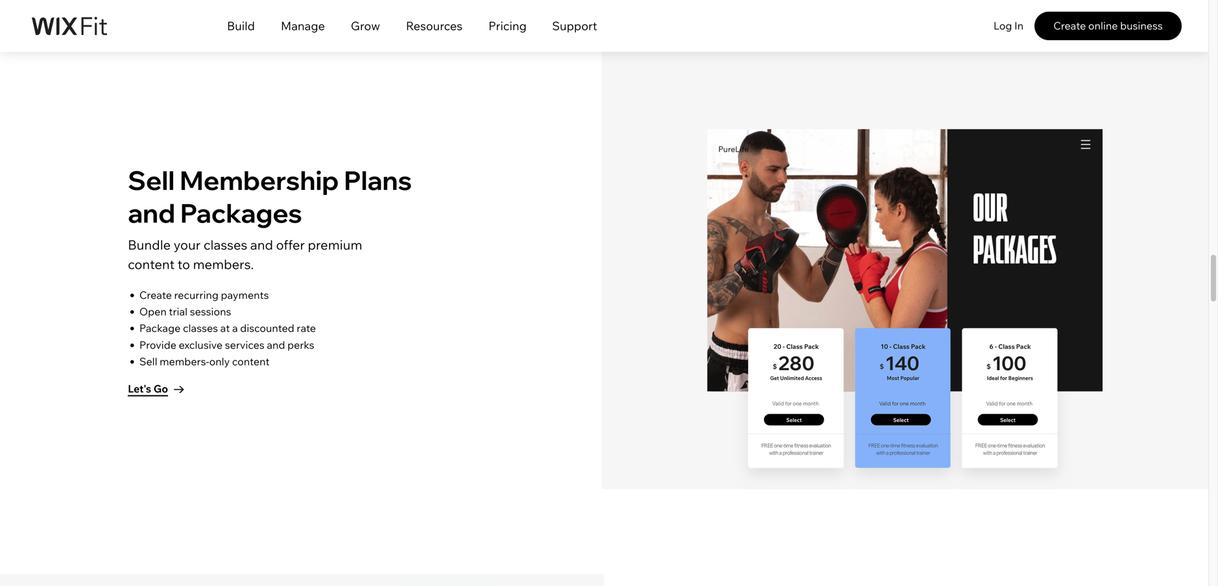 Task type: describe. For each thing, give the bounding box(es) containing it.
content inside create recurring payments open trial sessions package classes at a discounted rate provide exclusive services and perks sell members-only content
[[232, 355, 270, 368]]

open
[[139, 305, 167, 318]]

packages
[[180, 197, 302, 229]]

grow
[[351, 18, 380, 33]]

let's go link
[[128, 381, 184, 399]]

manage
[[281, 18, 325, 33]]

package
[[139, 322, 181, 335]]

pricing link
[[476, 16, 540, 45]]

your
[[174, 237, 201, 253]]

create recurring payments open trial sessions package classes at a discounted rate provide exclusive services and perks sell members-only content
[[139, 289, 316, 368]]

resources
[[406, 18, 463, 33]]

trial
[[169, 305, 188, 318]]

offer
[[276, 237, 305, 253]]

let's go
[[128, 383, 168, 395]]

recurring
[[174, 289, 219, 302]]

pricing
[[489, 18, 527, 33]]

log in link
[[990, 12, 1028, 40]]

perks
[[288, 339, 314, 352]]

provide
[[139, 339, 177, 352]]

plans
[[344, 164, 412, 197]]

create online business link
[[1035, 12, 1182, 40]]

go
[[154, 383, 168, 395]]

create online business
[[1054, 19, 1163, 32]]

discounted
[[240, 322, 295, 335]]

in
[[1015, 19, 1024, 32]]

sell membership plans and packages
[[128, 164, 412, 229]]

sell fitness and gym membership plans and packages image
[[602, 48, 1209, 490]]

log
[[994, 19, 1013, 32]]

to
[[178, 256, 190, 273]]

premium
[[308, 237, 362, 253]]



Task type: locate. For each thing, give the bounding box(es) containing it.
sell up bundle
[[128, 164, 175, 197]]

0 vertical spatial content
[[128, 256, 175, 273]]

sell inside the sell membership plans and packages
[[128, 164, 175, 197]]

classes inside bundle your classes and offer premium content to members.
[[204, 237, 247, 253]]

and
[[128, 197, 175, 229], [250, 237, 273, 253], [267, 339, 285, 352]]

0 vertical spatial sell
[[128, 164, 175, 197]]

create up the open
[[139, 289, 172, 302]]

rate
[[297, 322, 316, 335]]

and up bundle
[[128, 197, 175, 229]]

payments
[[221, 289, 269, 302]]

sell inside create recurring payments open trial sessions package classes at a discounted rate provide exclusive services and perks sell members-only content
[[139, 355, 157, 368]]

membership
[[180, 164, 339, 197]]

0 vertical spatial classes
[[204, 237, 247, 253]]

create left online
[[1054, 19, 1086, 32]]

at
[[220, 322, 230, 335]]

sell
[[128, 164, 175, 197], [139, 355, 157, 368]]

classes up members.
[[204, 237, 247, 253]]

1 horizontal spatial content
[[232, 355, 270, 368]]

content down services on the left
[[232, 355, 270, 368]]

let's
[[128, 383, 151, 395]]

content
[[128, 256, 175, 273], [232, 355, 270, 368]]

classes
[[204, 237, 247, 253], [183, 322, 218, 335]]

sessions
[[190, 305, 231, 318]]

0 horizontal spatial content
[[128, 256, 175, 273]]

only
[[209, 355, 230, 368]]

0 vertical spatial and
[[128, 197, 175, 229]]

and down discounted
[[267, 339, 285, 352]]

business
[[1121, 19, 1163, 32]]

1 horizontal spatial create
[[1054, 19, 1086, 32]]

online
[[1089, 19, 1118, 32]]

content inside bundle your classes and offer premium content to members.
[[128, 256, 175, 273]]

classes inside create recurring payments open trial sessions package classes at a discounted rate provide exclusive services and perks sell members-only content
[[183, 322, 218, 335]]

create inside create recurring payments open trial sessions package classes at a discounted rate provide exclusive services and perks sell members-only content
[[139, 289, 172, 302]]

and inside create recurring payments open trial sessions package classes at a discounted rate provide exclusive services and perks sell members-only content
[[267, 339, 285, 352]]

and inside bundle your classes and offer premium content to members.
[[250, 237, 273, 253]]

2 vertical spatial and
[[267, 339, 285, 352]]

exclusive
[[179, 339, 223, 352]]

services
[[225, 339, 265, 352]]

create for create recurring payments open trial sessions package classes at a discounted rate provide exclusive services and perks sell members-only content
[[139, 289, 172, 302]]

bundle
[[128, 237, 171, 253]]

create
[[1054, 19, 1086, 32], [139, 289, 172, 302]]

sell down provide
[[139, 355, 157, 368]]

members-
[[160, 355, 209, 368]]

content down bundle
[[128, 256, 175, 273]]

fitness classes and packages online solution image
[[733, 320, 1074, 490]]

and left "offer"
[[250, 237, 273, 253]]

grouph 8.png image
[[0, 575, 604, 587]]

1 vertical spatial classes
[[183, 322, 218, 335]]

1 vertical spatial create
[[139, 289, 172, 302]]

1 vertical spatial sell
[[139, 355, 157, 368]]

0 vertical spatial create
[[1054, 19, 1086, 32]]

classes up exclusive at bottom
[[183, 322, 218, 335]]

site element
[[214, 16, 610, 45]]

a
[[232, 322, 238, 335]]

create for create online business
[[1054, 19, 1086, 32]]

and inside the sell membership plans and packages
[[128, 197, 175, 229]]

members.
[[193, 256, 254, 273]]

1 vertical spatial and
[[250, 237, 273, 253]]

and for packages
[[128, 197, 175, 229]]

support
[[552, 18, 597, 33]]

build
[[227, 18, 255, 33]]

bundle your classes and offer premium content to members.
[[128, 237, 362, 273]]

and for offer
[[250, 237, 273, 253]]

1 vertical spatial content
[[232, 355, 270, 368]]

0 horizontal spatial create
[[139, 289, 172, 302]]

create inside create online business link
[[1054, 19, 1086, 32]]

log in
[[994, 19, 1024, 32]]



Task type: vqa. For each thing, say whether or not it's contained in the screenshot.
your
yes



